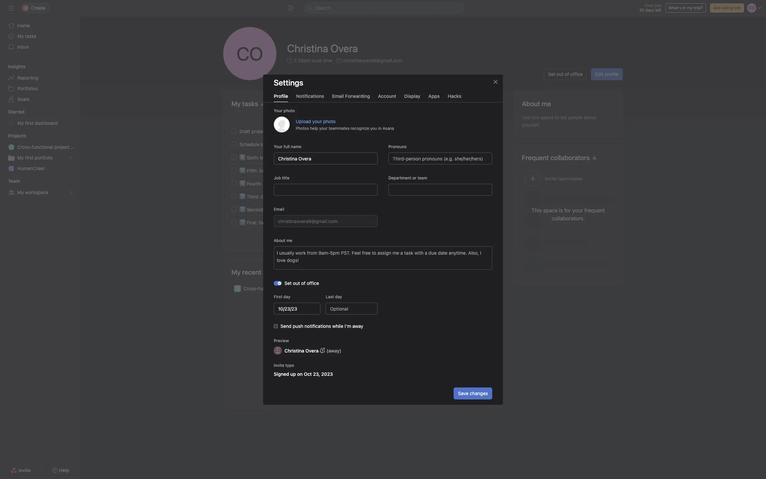 Task type: locate. For each thing, give the bounding box(es) containing it.
day right the first
[[283, 294, 290, 299]]

cross- down projects
[[17, 144, 32, 150]]

Completed checkbox
[[230, 153, 238, 161], [230, 166, 238, 174], [230, 179, 238, 187], [230, 205, 238, 213]]

0 horizontal spatial email
[[274, 207, 284, 212]]

1 horizontal spatial out
[[557, 71, 564, 77]]

in left the my
[[683, 5, 686, 10]]

30 inside free trial 30 days left
[[639, 8, 644, 13]]

1 vertical spatial cross-functional project plan link
[[223, 282, 503, 295]]

3 oct 30 from the top
[[482, 194, 495, 199]]

completed checkbox left 2️⃣
[[230, 205, 238, 213]]

3 completed image from the top
[[230, 166, 238, 174]]

insights element
[[0, 61, 80, 106]]

my for my tasks
[[17, 33, 24, 39]]

invite inside button
[[19, 468, 31, 473]]

changes
[[470, 391, 488, 396]]

your left full
[[274, 144, 283, 149]]

billing
[[722, 5, 733, 10]]

my for my first portfolio
[[17, 155, 24, 161]]

asana up 'pronouns' at the top right of page
[[383, 126, 394, 131]]

project left brief
[[252, 129, 267, 134]]

you for for
[[330, 207, 338, 212]]

set
[[548, 71, 555, 77], [284, 280, 292, 286]]

1 vertical spatial your
[[319, 126, 328, 131]]

1 horizontal spatial in
[[378, 126, 381, 131]]

search
[[316, 5, 331, 11]]

first inside starred element
[[25, 120, 34, 126]]

kickoff
[[261, 142, 275, 147]]

save right fifth:
[[259, 168, 269, 174]]

5️⃣ fifth: save time by collaborating in asana
[[239, 168, 335, 174]]

completed image for 3️⃣
[[230, 192, 238, 200]]

my for my workspace
[[17, 190, 24, 195]]

on right up
[[297, 371, 303, 377]]

you right for
[[330, 207, 338, 212]]

notifications
[[296, 93, 324, 99]]

1 vertical spatial photo
[[323, 118, 336, 124]]

use this space to tell people about yourself.
[[522, 115, 596, 128]]

completed image left 2️⃣
[[230, 205, 238, 213]]

profile
[[605, 71, 618, 77]]

my down starred at the left of page
[[17, 120, 24, 126]]

0 vertical spatial oct 30 button
[[482, 155, 495, 160]]

2 oct 30 from the top
[[482, 181, 495, 186]]

email forwarding button
[[332, 93, 370, 102]]

invite type signed up on oct 23, 2023
[[274, 363, 333, 377]]

cross-functional project plan down "set out of office" 'switch' in the left of the page
[[243, 286, 306, 291]]

first inside projects element
[[25, 155, 34, 161]]

day right last
[[335, 294, 342, 299]]

asana right collaborating
[[322, 168, 335, 174]]

1 day from the left
[[283, 294, 290, 299]]

out
[[557, 71, 564, 77], [293, 280, 300, 286]]

edit profile button
[[591, 68, 623, 80]]

1 horizontal spatial cross-functional project plan
[[243, 286, 306, 291]]

add billing info button
[[710, 3, 744, 13]]

0 horizontal spatial functional
[[32, 144, 53, 150]]

my down team
[[17, 190, 24, 195]]

1 horizontal spatial office
[[570, 71, 583, 77]]

top
[[281, 181, 288, 187]]

out inside button
[[557, 71, 564, 77]]

2 day from the left
[[335, 294, 342, 299]]

1 completed image from the top
[[230, 127, 238, 135]]

0 horizontal spatial tasks
[[25, 33, 36, 39]]

2 vertical spatial oct 30
[[482, 194, 495, 199]]

2️⃣ second: find the layout that's right for you
[[239, 207, 338, 212]]

my
[[17, 33, 24, 39], [17, 120, 24, 126], [17, 155, 24, 161], [17, 190, 24, 195], [297, 220, 304, 225], [231, 268, 241, 276]]

completed checkbox left 6️⃣ on the left top
[[230, 153, 238, 161]]

2 vertical spatial of
[[301, 280, 306, 286]]

0 horizontal spatial time
[[271, 168, 280, 174]]

1 vertical spatial out
[[293, 280, 300, 286]]

3 completed checkbox from the top
[[230, 192, 238, 200]]

completed image left the schedule on the left of page
[[230, 140, 238, 148]]

photo down profile button
[[284, 108, 295, 113]]

0 vertical spatial in
[[683, 5, 686, 10]]

view all tasks button
[[463, 99, 495, 109]]

0 vertical spatial your
[[312, 118, 322, 124]]

time
[[323, 58, 332, 63], [271, 168, 280, 174]]

on down job
[[274, 181, 280, 187]]

in right recognize
[[378, 126, 381, 131]]

0 horizontal spatial photo
[[284, 108, 295, 113]]

your photo
[[274, 108, 295, 113]]

1 horizontal spatial set out of office
[[548, 71, 583, 77]]

0 horizontal spatial set out of office
[[284, 280, 319, 286]]

completed image for 1️⃣
[[230, 218, 238, 226]]

2 oct 30 button from the top
[[482, 181, 495, 186]]

0 vertical spatial tasks
[[25, 33, 36, 39]]

2 vertical spatial oct 30 button
[[482, 194, 495, 199]]

0 horizontal spatial you
[[330, 207, 338, 212]]

type
[[285, 363, 294, 368]]

1 vertical spatial functional
[[258, 286, 279, 291]]

completed checkbox left 1️⃣
[[230, 218, 238, 226]]

functional
[[32, 144, 53, 150], [258, 286, 279, 291]]

completed image left 4️⃣
[[230, 179, 238, 187]]

upload new photo image
[[274, 116, 290, 132]]

1 horizontal spatial day
[[335, 294, 342, 299]]

cross-functional project plan link up portfolio
[[4, 142, 80, 153]]

second:
[[247, 207, 264, 212]]

0 vertical spatial time
[[323, 58, 332, 63]]

in right collaborating
[[317, 168, 321, 174]]

apps button
[[428, 93, 440, 102]]

2 your from the top
[[274, 144, 283, 149]]

30 for 6️⃣ sixth: make work manageable
[[490, 155, 495, 160]]

completed image left 5️⃣
[[230, 166, 238, 174]]

my first dashboard
[[17, 120, 58, 126]]

1 vertical spatial get
[[259, 220, 266, 225]]

2 first from the top
[[25, 155, 34, 161]]

1 vertical spatial office
[[307, 280, 319, 286]]

0 horizontal spatial day
[[283, 294, 290, 299]]

projects button
[[0, 133, 26, 139]]

1️⃣
[[239, 220, 245, 225]]

1 vertical spatial oct 30
[[482, 181, 495, 186]]

1 horizontal spatial cross-
[[243, 286, 258, 291]]

first:
[[247, 220, 257, 225]]

completed checkbox left 3️⃣
[[230, 192, 238, 200]]

0 horizontal spatial office
[[307, 280, 319, 286]]

0 vertical spatial functional
[[32, 144, 53, 150]]

reporting link
[[4, 73, 76, 83]]

1 vertical spatial cross-
[[243, 286, 258, 291]]

2 completed image from the top
[[230, 140, 238, 148]]

my up humancrawl
[[17, 155, 24, 161]]

1 horizontal spatial save
[[458, 391, 468, 396]]

0 vertical spatial photo
[[284, 108, 295, 113]]

completed image for 2️⃣
[[230, 205, 238, 213]]

1 completed checkbox from the top
[[230, 153, 238, 161]]

first for dashboard
[[25, 120, 34, 126]]

tasks inside my tasks link
[[25, 33, 36, 39]]

1 horizontal spatial project
[[252, 129, 267, 134]]

1 completed image from the top
[[230, 153, 238, 161]]

Completed checkbox
[[230, 127, 238, 135], [230, 140, 238, 148], [230, 192, 238, 200], [230, 218, 238, 226]]

1 vertical spatial asana
[[322, 168, 335, 174]]

1 vertical spatial you
[[330, 207, 338, 212]]

email left forwarding
[[332, 93, 344, 99]]

1 horizontal spatial set
[[548, 71, 555, 77]]

functional down "set out of office" 'switch' in the left of the page
[[258, 286, 279, 291]]

0 vertical spatial office
[[570, 71, 583, 77]]

4 completed image from the top
[[230, 218, 238, 226]]

oct for 3️⃣ third: get organized with sections
[[482, 194, 488, 199]]

day
[[283, 294, 290, 299], [335, 294, 342, 299]]

local
[[312, 58, 322, 63]]

functional up portfolio
[[32, 144, 53, 150]]

1 vertical spatial your
[[274, 144, 283, 149]]

completed image
[[230, 127, 238, 135], [230, 140, 238, 148], [230, 166, 238, 174], [230, 218, 238, 226]]

email for email forwarding
[[332, 93, 344, 99]]

christina overa
[[287, 42, 358, 55]]

first day
[[274, 294, 290, 299]]

1 vertical spatial co
[[275, 348, 281, 353]]

upload
[[296, 118, 311, 124]]

in inside the upload your photo photos help your teammates recognize you in asana
[[378, 126, 381, 131]]

oct 30 button for of
[[482, 181, 495, 186]]

0 horizontal spatial invite
[[19, 468, 31, 473]]

1 vertical spatial email
[[274, 207, 284, 212]]

for
[[323, 207, 329, 212]]

4 completed image from the top
[[230, 205, 238, 213]]

None text field
[[274, 152, 378, 164], [388, 184, 492, 196], [274, 152, 378, 164], [388, 184, 492, 196]]

oct inside invite type signed up on oct 23, 2023
[[304, 371, 312, 377]]

my first dashboard link
[[4, 118, 76, 129]]

2 completed checkbox from the top
[[230, 140, 238, 148]]

search list box
[[304, 3, 464, 13]]

completed image left 6️⃣ on the left top
[[230, 153, 238, 161]]

1 vertical spatial tasks
[[482, 101, 492, 106]]

office inside button
[[570, 71, 583, 77]]

0 vertical spatial work
[[273, 155, 283, 161]]

project up my first portfolio link
[[54, 144, 70, 150]]

first up humancrawl
[[25, 155, 34, 161]]

0 vertical spatial set
[[548, 71, 555, 77]]

time right local
[[323, 58, 332, 63]]

cross-functional project plan up portfolio
[[17, 144, 80, 150]]

2 horizontal spatial in
[[683, 5, 686, 10]]

profile
[[274, 93, 288, 99]]

sections
[[302, 194, 320, 200]]

oct
[[482, 155, 488, 160], [482, 181, 488, 186], [482, 194, 488, 199], [304, 371, 312, 377]]

0 vertical spatial cross-
[[17, 144, 32, 150]]

save left changes
[[458, 391, 468, 396]]

I usually work from 9am-5pm PST. Feel free to assign me a task with a due date anytime. Also, I love dogs! text field
[[274, 246, 492, 270]]

your right "help" on the left
[[319, 126, 328, 131]]

get for organized
[[260, 194, 268, 200]]

1 vertical spatial oct 30 button
[[482, 181, 495, 186]]

cross-functional project plan
[[17, 144, 80, 150], [243, 286, 306, 291]]

4 completed checkbox from the top
[[230, 205, 238, 213]]

1 horizontal spatial plan
[[297, 286, 306, 291]]

of right "set out of office" 'switch' in the left of the page
[[301, 280, 306, 286]]

1 horizontal spatial photo
[[323, 118, 336, 124]]

3 completed checkbox from the top
[[230, 179, 238, 187]]

1 completed checkbox from the top
[[230, 127, 238, 135]]

1 horizontal spatial invite
[[274, 363, 284, 368]]

list image
[[235, 287, 239, 291]]

hacks button
[[448, 93, 461, 102]]

2 completed image from the top
[[230, 179, 238, 187]]

None text field
[[274, 184, 378, 196], [274, 215, 378, 227], [274, 303, 320, 315], [274, 184, 378, 196], [274, 215, 378, 227], [274, 303, 320, 315]]

my inside the global element
[[17, 33, 24, 39]]

project up first day on the bottom left
[[281, 286, 296, 291]]

oct 30 button for sections
[[482, 194, 495, 199]]

in
[[683, 5, 686, 10], [378, 126, 381, 131], [317, 168, 321, 174]]

3 oct 30 button from the top
[[482, 194, 495, 199]]

30 for 4️⃣ fourth: stay on top of incoming work
[[490, 181, 495, 186]]

draft
[[239, 129, 250, 134]]

all
[[476, 101, 481, 106]]

email inside button
[[332, 93, 344, 99]]

work up 'sections' on the left of the page
[[316, 181, 326, 187]]

0 horizontal spatial plan
[[71, 144, 80, 150]]

1 horizontal spatial cross-functional project plan link
[[223, 282, 503, 295]]

3 completed image from the top
[[230, 192, 238, 200]]

email for email
[[274, 207, 284, 212]]

0 horizontal spatial co
[[236, 43, 263, 65]]

of
[[565, 71, 569, 77], [289, 181, 294, 187], [301, 280, 306, 286]]

this
[[532, 115, 539, 120]]

your down profile button
[[274, 108, 283, 113]]

on
[[274, 181, 280, 187], [297, 371, 303, 377]]

hacks
[[448, 93, 461, 99]]

christina overa
[[284, 348, 319, 353]]

teammates
[[329, 126, 350, 131]]

cross- right 'list' image
[[243, 286, 258, 291]]

completed image for 6️⃣
[[230, 153, 238, 161]]

team button
[[0, 178, 20, 185]]

tasks down that's
[[305, 220, 316, 225]]

set out of office switch
[[274, 281, 282, 285]]

tasks inside view all tasks button
[[482, 101, 492, 106]]

0 horizontal spatial cross-functional project plan
[[17, 144, 80, 150]]

get right third:
[[260, 194, 268, 200]]

0 vertical spatial cross-functional project plan
[[17, 144, 80, 150]]

about me
[[274, 238, 292, 243]]

info
[[734, 5, 741, 10]]

5️⃣
[[239, 168, 245, 174]]

0 vertical spatial you
[[370, 126, 377, 131]]

projects element
[[0, 130, 80, 175]]

2 completed checkbox from the top
[[230, 166, 238, 174]]

1 vertical spatial first
[[25, 155, 34, 161]]

0 horizontal spatial work
[[273, 155, 283, 161]]

work right the make
[[273, 155, 283, 161]]

0 horizontal spatial in
[[317, 168, 321, 174]]

0 vertical spatial of
[[565, 71, 569, 77]]

account button
[[378, 93, 396, 102]]

0 horizontal spatial on
[[274, 181, 280, 187]]

2 vertical spatial tasks
[[305, 220, 316, 225]]

completed checkbox for 4️⃣
[[230, 179, 238, 187]]

completed image for 4️⃣
[[230, 179, 238, 187]]

my up 'list' image
[[231, 268, 241, 276]]

completed checkbox for draft project brief
[[230, 127, 238, 135]]

0 horizontal spatial cross-
[[17, 144, 32, 150]]

cross-functional project plan link up optional 'text box'
[[223, 282, 503, 295]]

email left the layout
[[274, 207, 284, 212]]

1 horizontal spatial time
[[323, 58, 332, 63]]

1 vertical spatial of
[[289, 181, 294, 187]]

fifth:
[[247, 168, 258, 174]]

0 vertical spatial plan
[[71, 144, 80, 150]]

meeting
[[276, 142, 294, 147]]

completed image
[[230, 153, 238, 161], [230, 179, 238, 187], [230, 192, 238, 200], [230, 205, 238, 213]]

get right first:
[[259, 220, 266, 225]]

completed checkbox left 5️⃣
[[230, 166, 238, 174]]

my inside projects element
[[17, 155, 24, 161]]

0 horizontal spatial project
[[54, 144, 70, 150]]

tasks down home
[[25, 33, 36, 39]]

1 your from the top
[[274, 108, 283, 113]]

first
[[25, 120, 34, 126], [25, 155, 34, 161]]

search button
[[304, 3, 464, 13]]

30 for 3️⃣ third: get organized with sections
[[490, 194, 495, 199]]

1 vertical spatial work
[[316, 181, 326, 187]]

1 vertical spatial on
[[297, 371, 303, 377]]

free trial 30 days left
[[639, 3, 661, 13]]

name
[[291, 144, 301, 149]]

use
[[522, 115, 530, 120]]

tell
[[560, 115, 567, 120]]

email forwarding
[[332, 93, 370, 99]]

of left edit
[[565, 71, 569, 77]]

1 vertical spatial invite
[[19, 468, 31, 473]]

4 completed checkbox from the top
[[230, 218, 238, 226]]

my inside starred element
[[17, 120, 24, 126]]

completed image left 'draft'
[[230, 127, 238, 135]]

invite inside invite type signed up on oct 23, 2023
[[274, 363, 284, 368]]

0 horizontal spatial set
[[284, 280, 292, 286]]

first left dashboard at the top left of the page
[[25, 120, 34, 126]]

photo up teammates
[[323, 118, 336, 124]]

0 vertical spatial asana
[[383, 126, 394, 131]]

portfolio
[[35, 155, 53, 161]]

completed image for draft
[[230, 127, 238, 135]]

in inside button
[[683, 5, 686, 10]]

1 vertical spatial set out of office
[[284, 280, 319, 286]]

project
[[252, 129, 267, 134], [54, 144, 70, 150], [281, 286, 296, 291]]

2 horizontal spatial tasks
[[482, 101, 492, 106]]

2 horizontal spatial of
[[565, 71, 569, 77]]

0 vertical spatial save
[[259, 168, 269, 174]]

my up inbox
[[17, 33, 24, 39]]

you inside the upload your photo photos help your teammates recognize you in asana
[[370, 126, 377, 131]]

photo inside the upload your photo photos help your teammates recognize you in asana
[[323, 118, 336, 124]]

recent projects
[[242, 268, 287, 276]]

0 vertical spatial on
[[274, 181, 280, 187]]

last day
[[326, 294, 342, 299]]

display
[[404, 93, 420, 99]]

completed checkbox left the schedule on the left of page
[[230, 140, 238, 148]]

30
[[639, 8, 644, 13], [490, 155, 495, 160], [490, 181, 495, 186], [490, 194, 495, 199]]

1 first from the top
[[25, 120, 34, 126]]

you right recognize
[[370, 126, 377, 131]]

free
[[645, 3, 653, 8]]

2:28pm
[[294, 58, 310, 63]]

0 vertical spatial set out of office
[[548, 71, 583, 77]]

completed image left 3️⃣
[[230, 192, 238, 200]]

0 vertical spatial your
[[274, 108, 283, 113]]

0 horizontal spatial out
[[293, 280, 300, 286]]

your up "help" on the left
[[312, 118, 322, 124]]

tasks right all at right
[[482, 101, 492, 106]]

reporting
[[17, 75, 38, 81]]

frequent collaborators
[[522, 154, 590, 162]]

of right top
[[289, 181, 294, 187]]

1 horizontal spatial co
[[275, 348, 281, 353]]

6️⃣ sixth: make work manageable
[[239, 155, 311, 161]]

0 vertical spatial email
[[332, 93, 344, 99]]

completed checkbox left 4️⃣
[[230, 179, 238, 187]]

inbox
[[17, 44, 29, 50]]

0 vertical spatial invite
[[274, 363, 284, 368]]

completed checkbox for 1️⃣ first: get started using my tasks
[[230, 218, 238, 226]]

time up job
[[271, 168, 280, 174]]

completed checkbox left 'draft'
[[230, 127, 238, 135]]

about me
[[522, 100, 551, 108]]

completed image left 1️⃣
[[230, 218, 238, 226]]

hide sidebar image
[[9, 5, 14, 11]]

0 vertical spatial get
[[260, 194, 268, 200]]

my inside teams element
[[17, 190, 24, 195]]



Task type: describe. For each thing, give the bounding box(es) containing it.
invite button
[[6, 465, 35, 477]]

incoming
[[295, 181, 314, 187]]

department
[[388, 175, 411, 180]]

job
[[274, 175, 281, 180]]

pronouns
[[388, 144, 407, 149]]

first
[[274, 294, 282, 299]]

(away)
[[326, 348, 341, 353]]

1 vertical spatial project
[[54, 144, 70, 150]]

you for recognize
[[370, 126, 377, 131]]

view all tasks
[[466, 101, 492, 106]]

set inside button
[[548, 71, 555, 77]]

my for my first dashboard
[[17, 120, 24, 126]]

completed checkbox for 6️⃣
[[230, 153, 238, 161]]

1 oct 30 button from the top
[[482, 155, 495, 160]]

account
[[378, 93, 396, 99]]

humancrawl link
[[4, 163, 76, 174]]

dashboard
[[35, 120, 58, 126]]

my first portfolio link
[[4, 153, 76, 163]]

Third-person pronouns (e.g. she/her/hers) text field
[[388, 152, 492, 164]]

oct for 6️⃣ sixth: make work manageable
[[482, 155, 488, 160]]

save inside button
[[458, 391, 468, 396]]

0 vertical spatial project
[[252, 129, 267, 134]]

1 horizontal spatial of
[[301, 280, 306, 286]]

trial?
[[694, 5, 703, 10]]

home link
[[4, 20, 76, 31]]

apps
[[428, 93, 440, 99]]

what's in my trial? button
[[665, 3, 706, 13]]

teams element
[[0, 175, 80, 199]]

1️⃣ first: get started using my tasks
[[239, 220, 316, 225]]

while
[[332, 323, 343, 329]]

stay
[[263, 181, 273, 187]]

left
[[655, 8, 661, 13]]

my first portfolio
[[17, 155, 53, 161]]

functional inside projects element
[[32, 144, 53, 150]]

close image
[[493, 79, 498, 84]]

by
[[281, 168, 286, 174]]

0 vertical spatial cross-functional project plan link
[[4, 142, 80, 153]]

your for your photo
[[274, 144, 283, 149]]

schedule kickoff meeting
[[239, 142, 294, 147]]

1 vertical spatial cross-functional project plan
[[243, 286, 306, 291]]

oct 30 for of
[[482, 181, 495, 186]]

department or team
[[388, 175, 427, 180]]

completed image for 5️⃣
[[230, 166, 238, 174]]

that's
[[299, 207, 311, 212]]

collaborating
[[288, 168, 316, 174]]

my workspace link
[[4, 187, 76, 198]]

global element
[[0, 16, 80, 56]]

projects
[[8, 133, 26, 139]]

first for portfolio
[[25, 155, 34, 161]]

1 horizontal spatial work
[[316, 181, 326, 187]]

yourself.
[[522, 122, 540, 128]]

0 horizontal spatial asana
[[322, 168, 335, 174]]

layout
[[284, 207, 297, 212]]

organized
[[269, 194, 291, 200]]

1 oct 30 from the top
[[482, 155, 495, 160]]

completed image for schedule
[[230, 140, 238, 148]]

title
[[282, 175, 289, 180]]

workspace
[[25, 190, 48, 195]]

plan inside projects element
[[71, 144, 80, 150]]

my right using
[[297, 220, 304, 225]]

on inside invite type signed up on oct 23, 2023
[[297, 371, 303, 377]]

of inside button
[[565, 71, 569, 77]]

goals link
[[4, 94, 76, 105]]

starred element
[[0, 106, 80, 130]]

completed checkbox for 5️⃣
[[230, 166, 238, 174]]

edit profile
[[595, 71, 618, 77]]

job title
[[274, 175, 289, 180]]

set out of office inside button
[[548, 71, 583, 77]]

Optional text field
[[326, 303, 378, 315]]

2 horizontal spatial project
[[281, 286, 296, 291]]

trial
[[654, 3, 661, 8]]

insights
[[8, 64, 25, 69]]

me
[[286, 238, 292, 243]]

Send push notifications while I'm away checkbox
[[274, 324, 278, 328]]

to
[[555, 115, 559, 120]]

0 vertical spatial co
[[236, 43, 263, 65]]

right
[[312, 207, 322, 212]]

2 vertical spatial in
[[317, 168, 321, 174]]

edit
[[595, 71, 604, 77]]

add
[[713, 5, 721, 10]]

notifications
[[305, 323, 331, 329]]

my for my recent projects
[[231, 268, 241, 276]]

send push notifications while i'm away
[[280, 323, 363, 329]]

days
[[645, 8, 654, 13]]

1 horizontal spatial tasks
[[305, 220, 316, 225]]

starred
[[8, 109, 24, 115]]

humancrawl
[[17, 166, 45, 171]]

completed checkbox for schedule kickoff meeting
[[230, 140, 238, 148]]

cross- inside projects element
[[17, 144, 32, 150]]

help
[[310, 126, 318, 131]]

completed checkbox for 2️⃣
[[230, 205, 238, 213]]

or
[[412, 175, 416, 180]]

0 horizontal spatial of
[[289, 181, 294, 187]]

inbox link
[[4, 42, 76, 52]]

preview
[[274, 338, 289, 343]]

invite for invite type signed up on oct 23, 2023
[[274, 363, 284, 368]]

day for last day
[[335, 294, 342, 299]]

your for settings
[[274, 108, 283, 113]]

my tasks link
[[4, 31, 76, 42]]

completed checkbox for 3️⃣ third: get organized with sections
[[230, 192, 238, 200]]

team
[[8, 178, 20, 184]]

get for started
[[259, 220, 266, 225]]

oct for 4️⃣ fourth: stay on top of incoming work
[[482, 181, 488, 186]]

find
[[266, 207, 275, 212]]

using
[[284, 220, 296, 225]]

day for first day
[[283, 294, 290, 299]]

the
[[276, 207, 283, 212]]

with
[[292, 194, 301, 200]]

christinaovera9@gmail.com
[[343, 58, 402, 63]]

1 horizontal spatial functional
[[258, 286, 279, 291]]

6️⃣
[[239, 155, 245, 161]]

what's
[[668, 5, 682, 10]]

profile button
[[274, 93, 288, 102]]

recognize
[[351, 126, 369, 131]]

brief
[[268, 129, 278, 134]]

1 vertical spatial time
[[271, 168, 280, 174]]

set out of office button
[[544, 68, 587, 80]]

asana inside the upload your photo photos help your teammates recognize you in asana
[[383, 126, 394, 131]]

upload your photo button
[[296, 118, 336, 124]]

oct 30 for sections
[[482, 194, 495, 199]]

notifications button
[[296, 93, 324, 102]]

cross-functional project plan inside projects element
[[17, 144, 80, 150]]

away
[[352, 323, 363, 329]]

invite for invite
[[19, 468, 31, 473]]

save changes
[[458, 391, 488, 396]]

1 vertical spatial set
[[284, 280, 292, 286]]

upload your photo photos help your teammates recognize you in asana
[[296, 118, 394, 131]]

3️⃣
[[239, 194, 245, 200]]

team
[[418, 175, 427, 180]]

third:
[[247, 194, 259, 200]]

my tasks
[[17, 33, 36, 39]]

save changes button
[[454, 388, 492, 400]]

2023
[[321, 371, 333, 377]]



Task type: vqa. For each thing, say whether or not it's contained in the screenshot.
Cross-functional project plan in Projects 'element'
yes



